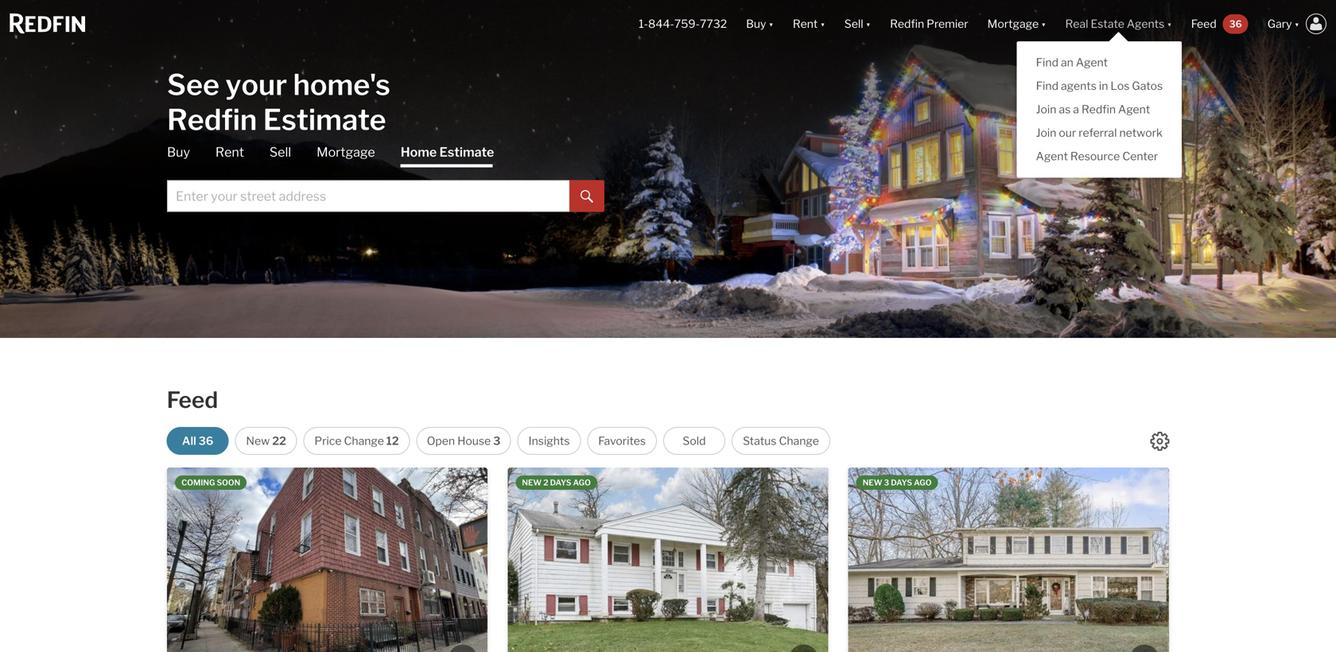 Task type: locate. For each thing, give the bounding box(es) containing it.
insights
[[529, 434, 570, 448]]

▾
[[769, 17, 774, 31], [821, 17, 826, 31], [866, 17, 871, 31], [1042, 17, 1047, 31], [1167, 17, 1173, 31], [1295, 17, 1300, 31]]

ago
[[573, 478, 591, 488], [914, 478, 932, 488]]

agent
[[1076, 56, 1108, 69], [1119, 103, 1151, 116], [1036, 150, 1068, 163]]

1 horizontal spatial redfin
[[890, 17, 925, 31]]

redfin inside see your home's redfin estimate
[[167, 102, 257, 137]]

join left as
[[1036, 103, 1057, 116]]

rent inside dropdown button
[[793, 17, 818, 31]]

1 find from the top
[[1036, 56, 1059, 69]]

join
[[1036, 103, 1057, 116], [1036, 126, 1057, 140]]

our
[[1059, 126, 1077, 140]]

sell ▾ button
[[835, 0, 881, 48]]

0 horizontal spatial 3
[[493, 434, 501, 448]]

buy left rent link at the left top of page
[[167, 144, 190, 160]]

0 horizontal spatial agent
[[1036, 150, 1068, 163]]

1 change from the left
[[344, 434, 384, 448]]

2 vertical spatial agent
[[1036, 150, 1068, 163]]

join as a redfin agent
[[1036, 103, 1151, 116]]

Favorites radio
[[587, 427, 657, 455]]

0 horizontal spatial mortgage
[[317, 144, 375, 160]]

2 ▾ from the left
[[821, 17, 826, 31]]

tab list
[[167, 144, 605, 212]]

1 ▾ from the left
[[769, 17, 774, 31]]

as
[[1059, 103, 1071, 116]]

0 horizontal spatial rent
[[216, 144, 244, 160]]

find inside find an agent link
[[1036, 56, 1059, 69]]

change for status
[[779, 434, 819, 448]]

feed right "agents"
[[1192, 17, 1217, 31]]

redfin for join as a redfin agent
[[1082, 103, 1116, 116]]

agent up the network
[[1119, 103, 1151, 116]]

2 join from the top
[[1036, 126, 1057, 140]]

option group containing all
[[167, 427, 831, 455]]

2 ago from the left
[[914, 478, 932, 488]]

1 horizontal spatial mortgage
[[988, 17, 1039, 31]]

22
[[272, 434, 286, 448]]

2 photo of 7 yorkshire dr, suffern, ny 10901 image from the left
[[829, 468, 1149, 652]]

agent down our
[[1036, 150, 1068, 163]]

mortgage inside dropdown button
[[988, 17, 1039, 31]]

sell
[[845, 17, 864, 31], [270, 144, 291, 160]]

feed up the all
[[167, 387, 218, 414]]

rent inside tab list
[[216, 144, 244, 160]]

change left 12
[[344, 434, 384, 448]]

gary
[[1268, 17, 1293, 31]]

36 left gary
[[1230, 18, 1243, 30]]

price change 12
[[315, 434, 399, 448]]

agent up find agents in los gatos
[[1076, 56, 1108, 69]]

all 36
[[182, 434, 213, 448]]

los
[[1111, 79, 1130, 93]]

photo of 105 roebling st, williamsburg, ny 11211 image
[[167, 468, 488, 652], [488, 468, 809, 652]]

status
[[743, 434, 777, 448]]

redfin left premier at the right of the page
[[890, 17, 925, 31]]

0 vertical spatial mortgage
[[988, 17, 1039, 31]]

3 ▾ from the left
[[866, 17, 871, 31]]

0 horizontal spatial ago
[[573, 478, 591, 488]]

resource
[[1071, 150, 1121, 163]]

▾ right rent ▾
[[866, 17, 871, 31]]

1 horizontal spatial 3
[[884, 478, 890, 488]]

buy right 7732
[[746, 17, 767, 31]]

1-
[[639, 17, 648, 31]]

all
[[182, 434, 196, 448]]

36 right the all
[[199, 434, 213, 448]]

redfin
[[890, 17, 925, 31], [167, 102, 257, 137], [1082, 103, 1116, 116]]

join as a redfin agent link
[[1017, 99, 1183, 120]]

1 vertical spatial agent
[[1119, 103, 1151, 116]]

option group
[[167, 427, 831, 455]]

sell inside dropdown button
[[845, 17, 864, 31]]

dialog
[[1017, 32, 1183, 178]]

photo of 7 yorkshire dr, suffern, ny 10901 image
[[508, 468, 829, 652], [829, 468, 1149, 652]]

feed
[[1192, 17, 1217, 31], [167, 387, 218, 414]]

sell ▾ button
[[845, 0, 871, 48]]

rent left sell link
[[216, 144, 244, 160]]

new
[[246, 434, 270, 448]]

buy inside tab list
[[167, 144, 190, 160]]

network
[[1120, 126, 1163, 140]]

redfin right a
[[1082, 103, 1116, 116]]

2 horizontal spatial redfin
[[1082, 103, 1116, 116]]

1 vertical spatial 36
[[199, 434, 213, 448]]

0 horizontal spatial estimate
[[263, 102, 386, 137]]

see your home's redfin estimate
[[167, 67, 391, 137]]

estimate right "home"
[[440, 144, 494, 160]]

find left agents
[[1036, 79, 1059, 93]]

see
[[167, 67, 220, 102]]

3 inside open house option
[[493, 434, 501, 448]]

redfin up rent link at the left top of page
[[167, 102, 257, 137]]

1 vertical spatial join
[[1036, 126, 1057, 140]]

find an agent link
[[1017, 53, 1183, 73]]

house
[[458, 434, 491, 448]]

buy inside dropdown button
[[746, 17, 767, 31]]

1 horizontal spatial estimate
[[440, 144, 494, 160]]

4 ▾ from the left
[[1042, 17, 1047, 31]]

0 vertical spatial find
[[1036, 56, 1059, 69]]

0 vertical spatial feed
[[1192, 17, 1217, 31]]

change right status
[[779, 434, 819, 448]]

1 photo of 1 astri ct, suffern, ny 10901 image from the left
[[849, 468, 1170, 652]]

1 vertical spatial buy
[[167, 144, 190, 160]]

new for new 3 days ago
[[863, 478, 883, 488]]

days
[[550, 478, 572, 488], [891, 478, 913, 488]]

coming
[[181, 478, 215, 488]]

open house 3
[[427, 434, 501, 448]]

join for join our referral network
[[1036, 126, 1057, 140]]

open
[[427, 434, 455, 448]]

buy
[[746, 17, 767, 31], [167, 144, 190, 160]]

Insights radio
[[518, 427, 581, 455]]

rent right buy ▾
[[793, 17, 818, 31]]

▾ right "agents"
[[1167, 17, 1173, 31]]

1 photo of 105 roebling st, williamsburg, ny 11211 image from the left
[[167, 468, 488, 652]]

agent resource center
[[1036, 150, 1159, 163]]

1 ago from the left
[[573, 478, 591, 488]]

photo of 1 astri ct, suffern, ny 10901 image
[[849, 468, 1170, 652], [1169, 468, 1337, 652]]

sell ▾
[[845, 17, 871, 31]]

0 vertical spatial rent
[[793, 17, 818, 31]]

3
[[493, 434, 501, 448], [884, 478, 890, 488]]

redfin inside dialog
[[1082, 103, 1116, 116]]

1 horizontal spatial agent
[[1076, 56, 1108, 69]]

2 change from the left
[[779, 434, 819, 448]]

a
[[1074, 103, 1080, 116]]

redfin for see your home's redfin estimate
[[167, 102, 257, 137]]

agent inside 'agent resource center' "link"
[[1036, 150, 1068, 163]]

find agents in los gatos
[[1036, 79, 1163, 93]]

844-
[[648, 17, 675, 31]]

6 ▾ from the left
[[1295, 17, 1300, 31]]

dialog containing find an agent
[[1017, 32, 1183, 178]]

estimate up the mortgage link on the left of page
[[263, 102, 386, 137]]

5 ▾ from the left
[[1167, 17, 1173, 31]]

0 horizontal spatial new
[[522, 478, 542, 488]]

referral
[[1079, 126, 1117, 140]]

0 horizontal spatial buy
[[167, 144, 190, 160]]

1 horizontal spatial rent
[[793, 17, 818, 31]]

0 vertical spatial join
[[1036, 103, 1057, 116]]

mortgage ▾ button
[[988, 0, 1047, 48]]

▾ for gary ▾
[[1295, 17, 1300, 31]]

12
[[387, 434, 399, 448]]

1 horizontal spatial sell
[[845, 17, 864, 31]]

1 horizontal spatial 36
[[1230, 18, 1243, 30]]

find an agent
[[1036, 56, 1108, 69]]

0 vertical spatial agent
[[1076, 56, 1108, 69]]

premier
[[927, 17, 969, 31]]

1 vertical spatial sell
[[270, 144, 291, 160]]

All radio
[[167, 427, 229, 455]]

2 new from the left
[[863, 478, 883, 488]]

0 horizontal spatial 36
[[199, 434, 213, 448]]

sell down see your home's redfin estimate
[[270, 144, 291, 160]]

find left an
[[1036, 56, 1059, 69]]

rent
[[793, 17, 818, 31], [216, 144, 244, 160]]

2 photo of 1 astri ct, suffern, ny 10901 image from the left
[[1169, 468, 1337, 652]]

join for join as a redfin agent
[[1036, 103, 1057, 116]]

join our referral network
[[1036, 126, 1163, 140]]

rent for rent ▾
[[793, 17, 818, 31]]

buy for buy ▾
[[746, 17, 767, 31]]

1 vertical spatial estimate
[[440, 144, 494, 160]]

mortgage left real
[[988, 17, 1039, 31]]

0 horizontal spatial sell
[[270, 144, 291, 160]]

find for find agents in los gatos
[[1036, 79, 1059, 93]]

0 vertical spatial 3
[[493, 434, 501, 448]]

change
[[344, 434, 384, 448], [779, 434, 819, 448]]

ago for new 2 days ago
[[573, 478, 591, 488]]

2 horizontal spatial agent
[[1119, 103, 1151, 116]]

1 horizontal spatial days
[[891, 478, 913, 488]]

1 horizontal spatial ago
[[914, 478, 932, 488]]

join left our
[[1036, 126, 1057, 140]]

1 days from the left
[[550, 478, 572, 488]]

find
[[1036, 56, 1059, 69], [1036, 79, 1059, 93]]

1 vertical spatial mortgage
[[317, 144, 375, 160]]

▾ left rent ▾
[[769, 17, 774, 31]]

1 vertical spatial feed
[[167, 387, 218, 414]]

2 find from the top
[[1036, 79, 1059, 93]]

sell right rent ▾
[[845, 17, 864, 31]]

mortgage up enter your street address search field
[[317, 144, 375, 160]]

1 join from the top
[[1036, 103, 1057, 116]]

36
[[1230, 18, 1243, 30], [199, 434, 213, 448]]

mortgage
[[988, 17, 1039, 31], [317, 144, 375, 160]]

1 horizontal spatial change
[[779, 434, 819, 448]]

1 horizontal spatial new
[[863, 478, 883, 488]]

tab list containing buy
[[167, 144, 605, 212]]

1 horizontal spatial buy
[[746, 17, 767, 31]]

1 vertical spatial find
[[1036, 79, 1059, 93]]

0 vertical spatial estimate
[[263, 102, 386, 137]]

1 new from the left
[[522, 478, 542, 488]]

0 vertical spatial sell
[[845, 17, 864, 31]]

favorites
[[599, 434, 646, 448]]

▾ for buy ▾
[[769, 17, 774, 31]]

estimate inside see your home's redfin estimate
[[263, 102, 386, 137]]

price
[[315, 434, 342, 448]]

home
[[401, 144, 437, 160]]

2 days from the left
[[891, 478, 913, 488]]

▾ right gary
[[1295, 17, 1300, 31]]

▾ left sell ▾
[[821, 17, 826, 31]]

0 horizontal spatial days
[[550, 478, 572, 488]]

estimate
[[263, 102, 386, 137], [440, 144, 494, 160]]

0 horizontal spatial change
[[344, 434, 384, 448]]

rent link
[[216, 144, 244, 161]]

0 vertical spatial buy
[[746, 17, 767, 31]]

mortgage ▾ button
[[978, 0, 1056, 48]]

▾ left real
[[1042, 17, 1047, 31]]

0 horizontal spatial redfin
[[167, 102, 257, 137]]

new
[[522, 478, 542, 488], [863, 478, 883, 488]]

1 vertical spatial rent
[[216, 144, 244, 160]]

▾ for rent ▾
[[821, 17, 826, 31]]

rent ▾ button
[[784, 0, 835, 48]]

1-844-759-7732
[[639, 17, 727, 31]]



Task type: vqa. For each thing, say whether or not it's contained in the screenshot.
Market
no



Task type: describe. For each thing, give the bounding box(es) containing it.
sold
[[683, 434, 706, 448]]

agent inside find an agent link
[[1076, 56, 1108, 69]]

agent resource center link
[[1017, 146, 1183, 167]]

1 photo of 7 yorkshire dr, suffern, ny 10901 image from the left
[[508, 468, 829, 652]]

sell link
[[270, 144, 291, 161]]

agent inside join as a redfin agent link
[[1119, 103, 1151, 116]]

home estimate link
[[401, 144, 494, 167]]

buy ▾
[[746, 17, 774, 31]]

status change
[[743, 434, 819, 448]]

in
[[1100, 79, 1109, 93]]

New radio
[[235, 427, 297, 455]]

new 3 days ago
[[863, 478, 932, 488]]

0 horizontal spatial feed
[[167, 387, 218, 414]]

join our referral network link
[[1017, 123, 1183, 143]]

Sold radio
[[664, 427, 726, 455]]

ago for new 3 days ago
[[914, 478, 932, 488]]

home's
[[293, 67, 391, 102]]

days for 2
[[550, 478, 572, 488]]

▾ for mortgage ▾
[[1042, 17, 1047, 31]]

rent for rent
[[216, 144, 244, 160]]

your
[[226, 67, 287, 102]]

soon
[[217, 478, 240, 488]]

buy link
[[167, 144, 190, 161]]

gary ▾
[[1268, 17, 1300, 31]]

real
[[1066, 17, 1089, 31]]

redfin inside button
[[890, 17, 925, 31]]

buy ▾ button
[[746, 0, 774, 48]]

▾ for sell ▾
[[866, 17, 871, 31]]

36 inside all radio
[[199, 434, 213, 448]]

2
[[544, 478, 549, 488]]

new 22
[[246, 434, 286, 448]]

buy ▾ button
[[737, 0, 784, 48]]

sell for sell
[[270, 144, 291, 160]]

estate
[[1091, 17, 1125, 31]]

7732
[[700, 17, 727, 31]]

sell for sell ▾
[[845, 17, 864, 31]]

submit search image
[[581, 190, 594, 203]]

real estate agents ▾ link
[[1066, 0, 1173, 48]]

an
[[1061, 56, 1074, 69]]

mortgage for mortgage
[[317, 144, 375, 160]]

1 vertical spatial 3
[[884, 478, 890, 488]]

home estimate
[[401, 144, 494, 160]]

rent ▾ button
[[793, 0, 826, 48]]

find for find an agent
[[1036, 56, 1059, 69]]

Enter your street address search field
[[167, 180, 570, 212]]

redfin premier
[[890, 17, 969, 31]]

buy for buy
[[167, 144, 190, 160]]

agents
[[1061, 79, 1097, 93]]

Open House radio
[[416, 427, 511, 455]]

1 horizontal spatial feed
[[1192, 17, 1217, 31]]

mortgage for mortgage ▾
[[988, 17, 1039, 31]]

mortgage ▾
[[988, 17, 1047, 31]]

change for price
[[344, 434, 384, 448]]

Price Change radio
[[304, 427, 410, 455]]

1-844-759-7732 link
[[639, 17, 727, 31]]

estimate inside tab list
[[440, 144, 494, 160]]

redfin premier button
[[881, 0, 978, 48]]

mortgage link
[[317, 144, 375, 161]]

center
[[1123, 150, 1159, 163]]

agents
[[1127, 17, 1165, 31]]

gatos
[[1133, 79, 1163, 93]]

new 2 days ago
[[522, 478, 591, 488]]

0 vertical spatial 36
[[1230, 18, 1243, 30]]

rent ▾
[[793, 17, 826, 31]]

real estate agents ▾
[[1066, 17, 1173, 31]]

coming soon
[[181, 478, 240, 488]]

days for 3
[[891, 478, 913, 488]]

2 photo of 105 roebling st, williamsburg, ny 11211 image from the left
[[488, 468, 809, 652]]

759-
[[675, 17, 700, 31]]

new for new 2 days ago
[[522, 478, 542, 488]]

Status Change radio
[[732, 427, 831, 455]]



